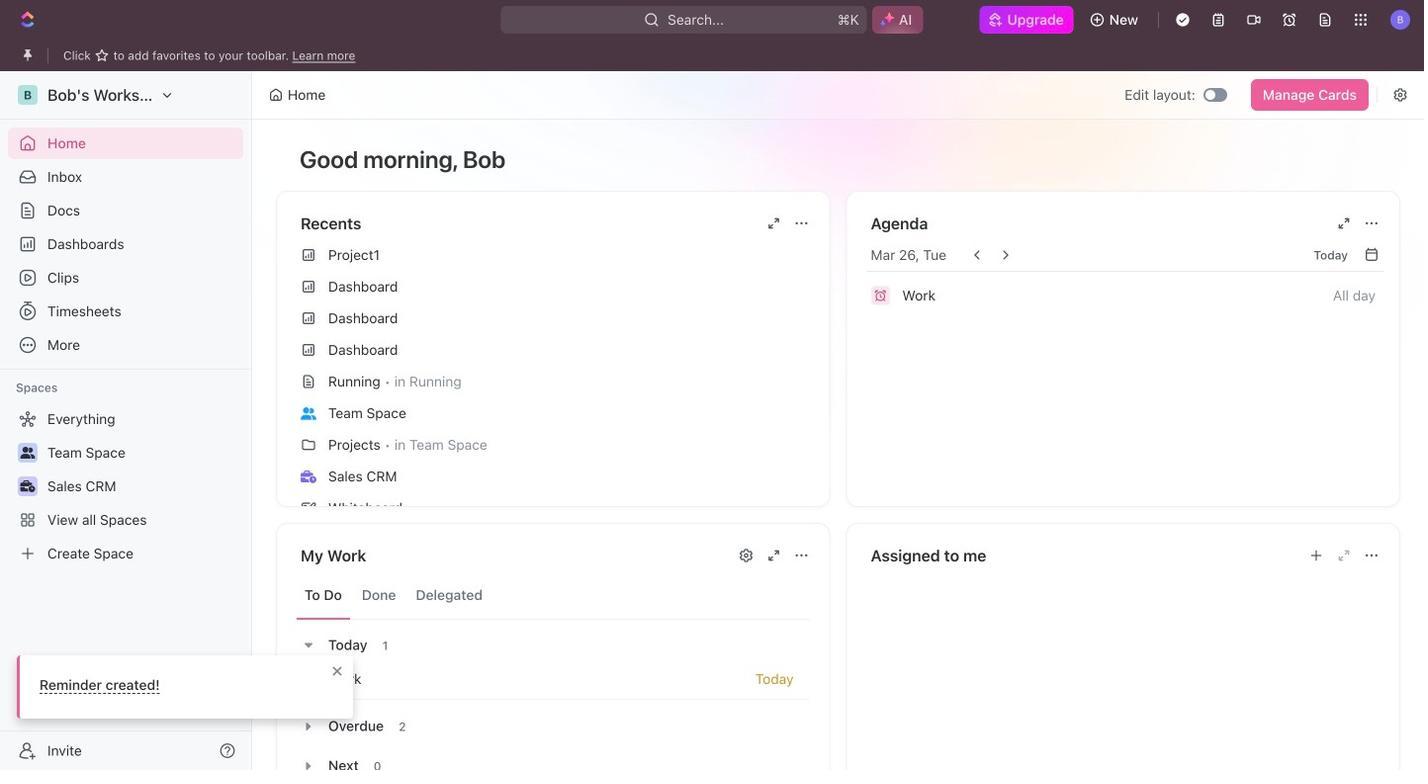 Task type: describe. For each thing, give the bounding box(es) containing it.
0 horizontal spatial business time image
[[20, 481, 35, 493]]

bob's workspace, , element
[[18, 85, 38, 105]]

user group image
[[20, 447, 35, 459]]



Task type: vqa. For each thing, say whether or not it's contained in the screenshot.
BUSINESS TIME ICON in the tree
yes



Task type: locate. For each thing, give the bounding box(es) containing it.
business time image
[[301, 471, 317, 483], [20, 481, 35, 493]]

user group image
[[301, 407, 317, 420]]

tree
[[8, 404, 243, 570]]

tree inside the sidebar navigation
[[8, 404, 243, 570]]

business time image down user group icon
[[20, 481, 35, 493]]

business time image down user group image
[[301, 471, 317, 483]]

1 horizontal spatial business time image
[[301, 471, 317, 483]]

tab list
[[297, 572, 810, 620]]

sidebar navigation
[[0, 71, 256, 771]]



